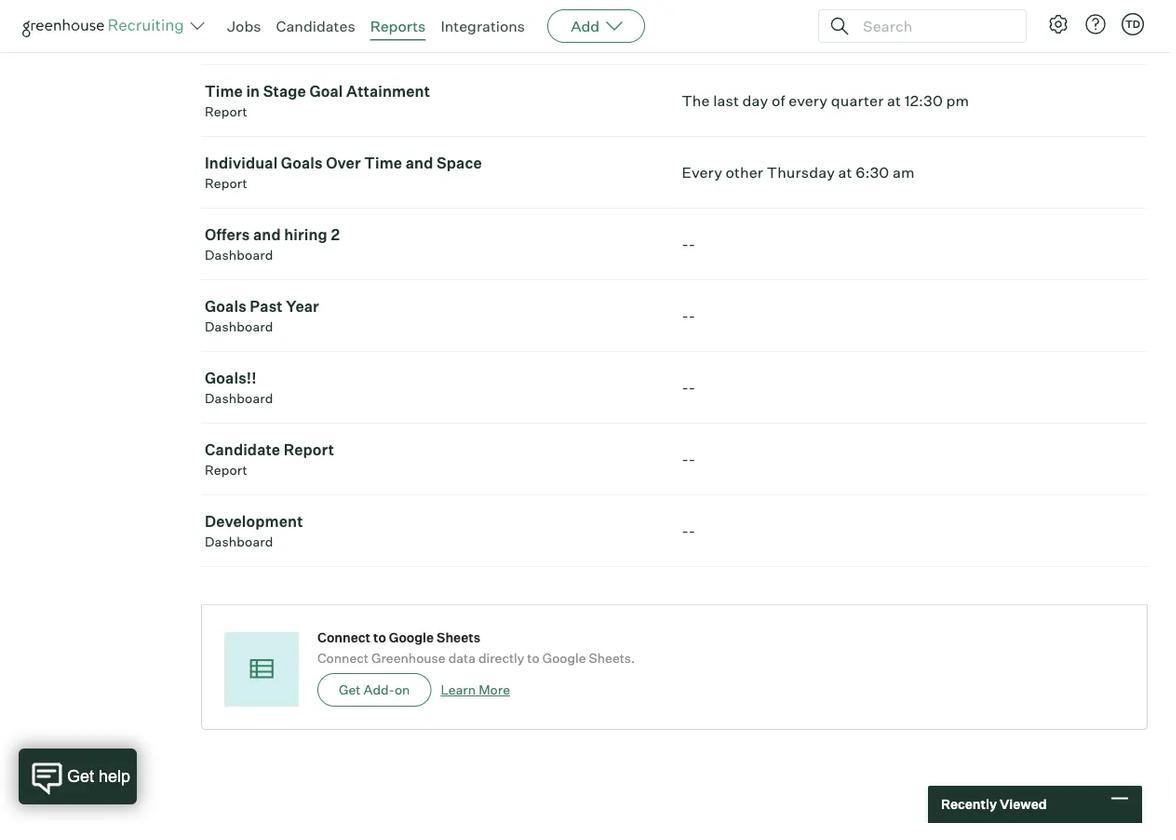 Task type: locate. For each thing, give the bounding box(es) containing it.
--
[[682, 20, 696, 38], [682, 235, 696, 253], [682, 307, 696, 325], [682, 378, 696, 397], [682, 450, 696, 469], [682, 522, 696, 540]]

0 vertical spatial and
[[253, 10, 281, 29]]

stage
[[263, 82, 306, 101]]

offers down individual
[[205, 226, 250, 244]]

0 vertical spatial hiring
[[284, 10, 328, 29]]

offers
[[205, 10, 250, 29], [205, 226, 250, 244]]

last
[[714, 91, 739, 110]]

-- for offers and hiring 2
[[682, 235, 696, 253]]

in
[[246, 82, 260, 101]]

integrations
[[441, 17, 525, 35]]

6 -- from the top
[[682, 522, 696, 540]]

directly
[[479, 650, 525, 666]]

1 dashboard from the top
[[205, 32, 273, 48]]

2 hiring from the top
[[284, 226, 328, 244]]

report inside time in stage goal attainment report
[[205, 104, 248, 120]]

day
[[743, 91, 769, 110]]

jobs link
[[227, 17, 261, 35]]

1 vertical spatial time
[[364, 154, 403, 172]]

Search text field
[[859, 13, 1009, 40]]

4 -- from the top
[[682, 378, 696, 397]]

add button
[[548, 9, 646, 43]]

learn more
[[441, 682, 510, 698]]

report right the candidate
[[284, 441, 334, 459]]

5 dashboard from the top
[[205, 534, 273, 550]]

td button
[[1122, 13, 1145, 35]]

to up greenhouse in the bottom left of the page
[[373, 630, 386, 646]]

2 -- from the top
[[682, 235, 696, 253]]

dashboard
[[205, 32, 273, 48], [205, 247, 273, 263], [205, 319, 273, 335], [205, 390, 273, 407], [205, 534, 273, 550]]

0 horizontal spatial to
[[373, 630, 386, 646]]

0 horizontal spatial goals
[[205, 297, 247, 316]]

and for 2
[[253, 226, 281, 244]]

on
[[395, 682, 410, 698]]

viewed
[[1000, 796, 1047, 813]]

reports
[[370, 17, 426, 35]]

hiring inside 'offers and hiring dashboard'
[[284, 10, 328, 29]]

development dashboard
[[205, 512, 303, 550]]

goals
[[281, 154, 323, 172], [205, 297, 247, 316]]

1 offers from the top
[[205, 10, 250, 29]]

offers inside offers and hiring 2 dashboard
[[205, 226, 250, 244]]

5 -- from the top
[[682, 450, 696, 469]]

report inside individual goals over time and space report
[[205, 175, 248, 192]]

at left 6:30
[[839, 163, 853, 182]]

thursday
[[767, 163, 835, 182]]

0 vertical spatial goals
[[281, 154, 323, 172]]

hiring
[[284, 10, 328, 29], [284, 226, 328, 244]]

2 dashboard from the top
[[205, 247, 273, 263]]

1 vertical spatial hiring
[[284, 226, 328, 244]]

to
[[373, 630, 386, 646], [527, 650, 540, 666]]

0 vertical spatial connect
[[318, 630, 371, 646]]

report
[[205, 104, 248, 120], [205, 175, 248, 192], [284, 441, 334, 459], [205, 462, 248, 478]]

1 horizontal spatial at
[[888, 91, 902, 110]]

3 -- from the top
[[682, 307, 696, 325]]

development
[[205, 512, 303, 531]]

0 horizontal spatial time
[[205, 82, 243, 101]]

offers and hiring dashboard
[[205, 10, 328, 48]]

time
[[205, 82, 243, 101], [364, 154, 403, 172]]

1 hiring from the top
[[284, 10, 328, 29]]

0 vertical spatial offers
[[205, 10, 250, 29]]

2 offers from the top
[[205, 226, 250, 244]]

1 vertical spatial and
[[406, 154, 433, 172]]

1 vertical spatial connect
[[318, 650, 369, 666]]

dashboard down the development
[[205, 534, 273, 550]]

time right over
[[364, 154, 403, 172]]

candidate
[[205, 441, 281, 459]]

dashboard up past
[[205, 247, 273, 263]]

google up greenhouse in the bottom left of the page
[[389, 630, 434, 646]]

2 vertical spatial and
[[253, 226, 281, 244]]

at
[[888, 91, 902, 110], [839, 163, 853, 182]]

td button
[[1118, 9, 1148, 39]]

add-
[[364, 682, 395, 698]]

candidates
[[276, 17, 355, 35]]

over
[[326, 154, 361, 172]]

time inside time in stage goal attainment report
[[205, 82, 243, 101]]

google
[[389, 630, 434, 646], [543, 650, 586, 666]]

connect to google sheets connect greenhouse data directly to google sheets.
[[318, 630, 635, 666]]

0 horizontal spatial google
[[389, 630, 434, 646]]

hiring inside offers and hiring 2 dashboard
[[284, 226, 328, 244]]

get add-on link
[[318, 673, 432, 707]]

1 vertical spatial google
[[543, 650, 586, 666]]

goals left past
[[205, 297, 247, 316]]

1 vertical spatial to
[[527, 650, 540, 666]]

0 vertical spatial time
[[205, 82, 243, 101]]

0 vertical spatial at
[[888, 91, 902, 110]]

to right directly
[[527, 650, 540, 666]]

and inside 'offers and hiring dashboard'
[[253, 10, 281, 29]]

1 horizontal spatial google
[[543, 650, 586, 666]]

learn
[[441, 682, 476, 698]]

0 horizontal spatial at
[[839, 163, 853, 182]]

3 dashboard from the top
[[205, 319, 273, 335]]

get add-on
[[339, 682, 410, 698]]

reports link
[[370, 17, 426, 35]]

every other thursday at 6:30 am
[[682, 163, 915, 182]]

dashboard down goals!!
[[205, 390, 273, 407]]

offers up in
[[205, 10, 250, 29]]

hiring left 2
[[284, 226, 328, 244]]

and inside offers and hiring 2 dashboard
[[253, 226, 281, 244]]

space
[[437, 154, 482, 172]]

1 vertical spatial at
[[839, 163, 853, 182]]

greenhouse
[[372, 650, 446, 666]]

more
[[479, 682, 510, 698]]

goals inside individual goals over time and space report
[[281, 154, 323, 172]]

dashboard up in
[[205, 32, 273, 48]]

offers for offers and hiring
[[205, 10, 250, 29]]

past
[[250, 297, 283, 316]]

offers and hiring 2 dashboard
[[205, 226, 340, 263]]

1 vertical spatial goals
[[205, 297, 247, 316]]

and
[[253, 10, 281, 29], [406, 154, 433, 172], [253, 226, 281, 244]]

at left 12:30
[[888, 91, 902, 110]]

-- for candidate report
[[682, 450, 696, 469]]

dashboard down past
[[205, 319, 273, 335]]

goals left over
[[281, 154, 323, 172]]

learn more link
[[441, 682, 510, 698]]

am
[[893, 163, 915, 182]]

of
[[772, 91, 786, 110]]

year
[[286, 297, 319, 316]]

1 horizontal spatial time
[[364, 154, 403, 172]]

icon google connector image
[[245, 653, 278, 686]]

offers for offers and hiring 2
[[205, 226, 250, 244]]

hiring for offers and hiring 2
[[284, 226, 328, 244]]

offers inside 'offers and hiring dashboard'
[[205, 10, 250, 29]]

-
[[682, 20, 689, 38], [689, 20, 696, 38], [682, 235, 689, 253], [689, 235, 696, 253], [682, 307, 689, 325], [689, 307, 696, 325], [682, 378, 689, 397], [689, 378, 696, 397], [682, 450, 689, 469], [689, 450, 696, 469], [682, 522, 689, 540], [689, 522, 696, 540]]

1 horizontal spatial goals
[[281, 154, 323, 172]]

time left in
[[205, 82, 243, 101]]

connect
[[318, 630, 371, 646], [318, 650, 369, 666]]

google left sheets.
[[543, 650, 586, 666]]

1 horizontal spatial to
[[527, 650, 540, 666]]

0 vertical spatial to
[[373, 630, 386, 646]]

goals!!
[[205, 369, 257, 388]]

1 vertical spatial offers
[[205, 226, 250, 244]]

hiring right jobs link at the top left
[[284, 10, 328, 29]]

report down in
[[205, 104, 248, 120]]

1 -- from the top
[[682, 20, 696, 38]]

report down individual
[[205, 175, 248, 192]]



Task type: describe. For each thing, give the bounding box(es) containing it.
dashboard inside offers and hiring 2 dashboard
[[205, 247, 273, 263]]

candidates link
[[276, 17, 355, 35]]

and for dashboard
[[253, 10, 281, 29]]

quarter
[[831, 91, 884, 110]]

the
[[682, 91, 710, 110]]

goal
[[310, 82, 343, 101]]

configure image
[[1048, 13, 1070, 35]]

6:30
[[856, 163, 890, 182]]

2
[[331, 226, 340, 244]]

every
[[789, 91, 828, 110]]

goals!! dashboard
[[205, 369, 273, 407]]

attainment
[[346, 82, 430, 101]]

goals past year dashboard
[[205, 297, 319, 335]]

dashboard inside goals past year dashboard
[[205, 319, 273, 335]]

-- for development
[[682, 522, 696, 540]]

get
[[339, 682, 361, 698]]

4 dashboard from the top
[[205, 390, 273, 407]]

every
[[682, 163, 723, 182]]

jobs
[[227, 17, 261, 35]]

recently
[[941, 796, 997, 813]]

report down the candidate
[[205, 462, 248, 478]]

time inside individual goals over time and space report
[[364, 154, 403, 172]]

individual goals over time and space report
[[205, 154, 482, 192]]

dashboard inside 'offers and hiring dashboard'
[[205, 32, 273, 48]]

12:30
[[905, 91, 943, 110]]

the last day of every quarter at 12:30 pm
[[682, 91, 970, 110]]

-- for offers and hiring
[[682, 20, 696, 38]]

and inside individual goals over time and space report
[[406, 154, 433, 172]]

individual
[[205, 154, 278, 172]]

sheets
[[437, 630, 481, 646]]

2 connect from the top
[[318, 650, 369, 666]]

1 connect from the top
[[318, 630, 371, 646]]

sheets.
[[589, 650, 635, 666]]

integrations link
[[441, 17, 525, 35]]

0 vertical spatial google
[[389, 630, 434, 646]]

greenhouse recruiting image
[[22, 15, 190, 37]]

data
[[449, 650, 476, 666]]

-- for goals past year
[[682, 307, 696, 325]]

add
[[571, 17, 600, 35]]

other
[[726, 163, 764, 182]]

candidate report report
[[205, 441, 334, 478]]

-- for goals!!
[[682, 378, 696, 397]]

time in stage goal attainment report
[[205, 82, 430, 120]]

pm
[[947, 91, 970, 110]]

td
[[1126, 18, 1141, 30]]

recently viewed
[[941, 796, 1047, 813]]

hiring for offers and hiring
[[284, 10, 328, 29]]

goals inside goals past year dashboard
[[205, 297, 247, 316]]

dashboard inside the development dashboard
[[205, 534, 273, 550]]



Task type: vqa. For each thing, say whether or not it's contained in the screenshot.


